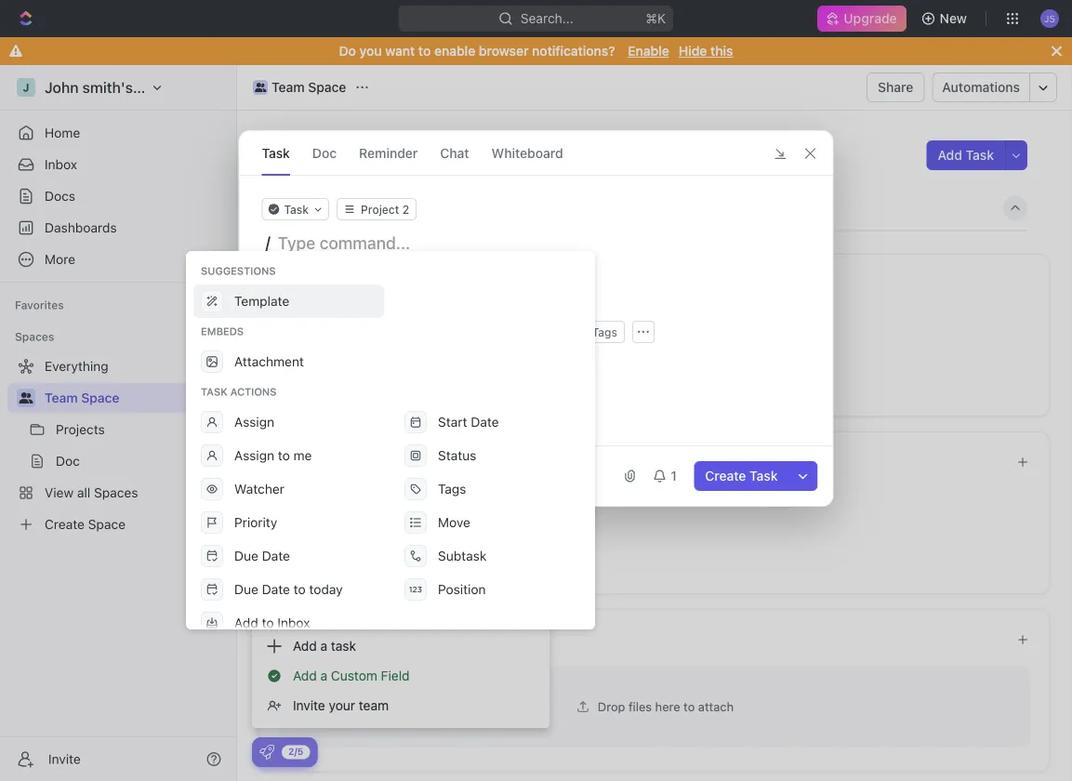 Task type: describe. For each thing, give the bounding box(es) containing it.
drop files here to attach
[[598, 700, 734, 714]]

task inside button
[[750, 469, 778, 484]]

invite your team
[[293, 698, 389, 714]]

hide
[[679, 43, 708, 59]]

favorites
[[15, 299, 64, 312]]

doc link
[[275, 481, 1035, 510]]

team inside tree
[[45, 390, 78, 406]]

map
[[342, 310, 368, 325]]

mind
[[309, 310, 339, 325]]

resources
[[288, 631, 362, 649]]

invite for invite your team
[[293, 698, 325, 714]]

create for create task
[[706, 469, 747, 484]]

0 horizontal spatial template
[[234, 294, 290, 309]]

dashboards
[[45, 220, 117, 235]]

automations
[[943, 80, 1021, 95]]

inbox link
[[7, 150, 229, 180]]

home
[[45, 125, 80, 141]]

do
[[339, 43, 356, 59]]

workshop
[[309, 517, 369, 533]]

sidebar navigation
[[0, 65, 237, 782]]

subtask
[[438, 549, 487, 564]]

embeds
[[201, 326, 244, 338]]

1 vertical spatial team space
[[282, 139, 431, 170]]

agenda
[[373, 517, 419, 533]]

share
[[879, 80, 914, 95]]

automations button
[[934, 74, 1030, 101]]

new
[[940, 11, 968, 26]]

add a custom field
[[293, 669, 410, 684]]

workshop agenda template
[[309, 517, 477, 533]]

team space link inside tree
[[45, 383, 225, 413]]

recent
[[283, 275, 332, 293]]

add a task
[[293, 639, 356, 654]]

team space tree
[[7, 352, 229, 540]]

mind map
[[309, 310, 368, 325]]

due date to today
[[234, 582, 343, 597]]

chat button
[[440, 131, 470, 175]]

1 vertical spatial team
[[282, 139, 346, 170]]

notifications?
[[532, 43, 616, 59]]

assign for assign
[[234, 415, 275, 430]]

attachment
[[234, 354, 304, 369]]

0 vertical spatial team space link
[[248, 76, 351, 99]]

browser
[[479, 43, 529, 59]]

0 vertical spatial team space
[[272, 80, 347, 95]]

add task button
[[927, 141, 1006, 170]]

40%
[[267, 520, 296, 533]]

watcher
[[234, 482, 285, 497]]

mind map link
[[275, 303, 1035, 333]]

a for workspace
[[337, 579, 344, 595]]

home link
[[7, 118, 229, 148]]

1
[[302, 406, 307, 419]]

create a workspace
[[293, 579, 414, 595]]

chat
[[440, 145, 470, 161]]

show
[[269, 406, 299, 419]]

add for add to inbox
[[234, 616, 258, 631]]

create task
[[706, 469, 778, 484]]

docs inside the sidebar navigation
[[45, 188, 75, 204]]

board link
[[394, 195, 435, 221]]

task
[[331, 639, 356, 654]]

create for create a space
[[293, 609, 333, 624]]

whiteboard
[[492, 145, 564, 161]]

1 horizontal spatial user group image
[[255, 83, 266, 92]]

custom fields
[[262, 380, 339, 393]]

show 1 button
[[262, 401, 378, 423]]

move
[[438, 515, 471, 530]]

1 vertical spatial custom
[[331, 669, 378, 684]]

start date
[[438, 415, 499, 430]]

date for due date
[[262, 549, 290, 564]]

fields
[[307, 380, 339, 393]]

share button
[[867, 73, 925, 102]]

getting started
[[267, 487, 396, 509]]

add for add or edit fields
[[408, 406, 430, 419]]

space inside tree
[[81, 390, 120, 406]]

start
[[438, 415, 468, 430]]

assign to me
[[234, 448, 312, 463]]

new button
[[914, 4, 979, 33]]

onboarding checklist button image
[[260, 745, 275, 760]]

create task button
[[694, 462, 790, 491]]

1 horizontal spatial template
[[422, 517, 477, 533]]

doc inside the / dialog
[[313, 145, 337, 161]]

docs link
[[7, 181, 229, 211]]

add for add task
[[938, 147, 963, 163]]

invite for invite
[[48, 752, 81, 767]]

to down due date to today
[[262, 616, 274, 631]]



Task type: locate. For each thing, give the bounding box(es) containing it.
doc right task button
[[313, 145, 337, 161]]

to left the me
[[278, 448, 290, 463]]

this
[[711, 43, 734, 59]]

to
[[419, 43, 431, 59], [278, 448, 290, 463], [294, 582, 306, 597], [262, 616, 274, 631], [684, 700, 695, 714]]

custom up show
[[262, 380, 304, 393]]

create a space
[[293, 609, 385, 624]]

task button
[[262, 131, 290, 175]]

to right here
[[684, 700, 695, 714]]

whiteboard button
[[492, 131, 564, 175]]

1 due from the top
[[234, 549, 259, 564]]

2 assign from the top
[[234, 448, 275, 463]]

2 vertical spatial create
[[293, 609, 333, 624]]

doc inside 'doc' "link"
[[384, 488, 408, 503]]

team space inside tree
[[45, 390, 120, 406]]

overview link
[[302, 195, 364, 221]]

a for custom
[[321, 669, 328, 684]]

custom
[[262, 380, 304, 393], [331, 669, 378, 684]]

due date
[[234, 549, 290, 564]]

1 vertical spatial doc
[[384, 488, 408, 503]]

a for space
[[337, 609, 344, 624]]

to left today
[[294, 582, 306, 597]]

resources button
[[287, 629, 1002, 651]]

suggestions
[[201, 265, 276, 277]]

0 vertical spatial user group image
[[255, 83, 266, 92]]

drop
[[598, 700, 626, 714]]

a up resources
[[337, 609, 344, 624]]

edit
[[447, 406, 468, 419]]

1 vertical spatial docs
[[283, 453, 319, 471]]

date right edit
[[471, 415, 499, 430]]

0 vertical spatial create
[[706, 469, 747, 484]]

due down due date on the bottom left
[[234, 582, 259, 597]]

assign for assign to me
[[234, 448, 275, 463]]

0 horizontal spatial team space link
[[45, 383, 225, 413]]

add or edit fields
[[408, 406, 500, 419]]

upgrade link
[[818, 6, 907, 32]]

1 vertical spatial invite
[[48, 752, 81, 767]]

assign up watcher
[[234, 448, 275, 463]]

0 horizontal spatial custom
[[262, 380, 304, 393]]

1 horizontal spatial inbox
[[278, 616, 310, 631]]

fields
[[471, 406, 500, 419]]

doc up agenda
[[384, 488, 408, 503]]

inbox down the home at the top left of the page
[[45, 157, 77, 172]]

2 vertical spatial team
[[45, 390, 78, 406]]

2 due from the top
[[234, 582, 259, 597]]

docs
[[45, 188, 75, 204], [283, 453, 319, 471]]

space
[[308, 80, 347, 95], [351, 139, 426, 170], [81, 390, 120, 406], [347, 609, 385, 624]]

reminder button
[[359, 131, 418, 175]]

date up add to inbox
[[262, 582, 290, 597]]

actions
[[231, 386, 277, 398]]

create up workshop agenda template link
[[706, 469, 747, 484]]

user group image
[[255, 83, 266, 92], [19, 393, 33, 404]]

due for due date to today
[[234, 582, 259, 597]]

add left the task
[[293, 639, 317, 654]]

due
[[234, 549, 259, 564], [234, 582, 259, 597]]

workspace
[[347, 579, 414, 595]]

task actions
[[201, 386, 277, 398]]

a
[[337, 579, 344, 595], [337, 609, 344, 624], [321, 639, 328, 654], [321, 669, 328, 684]]

invite inside the sidebar navigation
[[48, 752, 81, 767]]

add or edit fields button
[[386, 401, 508, 423]]

custom down the task
[[331, 669, 378, 684]]

1 horizontal spatial team space link
[[248, 76, 351, 99]]

user group image down spaces
[[19, 393, 33, 404]]

enable
[[628, 43, 670, 59]]

add inside button
[[408, 406, 430, 419]]

1 horizontal spatial doc
[[384, 488, 408, 503]]

/
[[266, 233, 271, 253]]

docs up getting
[[283, 453, 319, 471]]

2 vertical spatial team space
[[45, 390, 120, 406]]

team
[[272, 80, 305, 95], [282, 139, 346, 170], [45, 390, 78, 406]]

files
[[629, 700, 652, 714]]

add inside button
[[938, 147, 963, 163]]

template
[[234, 294, 290, 309], [422, 517, 477, 533]]

add down due date to today
[[234, 616, 258, 631]]

overview
[[306, 201, 364, 216]]

1 vertical spatial inbox
[[278, 616, 310, 631]]

⌘k
[[646, 11, 667, 26]]

enable
[[435, 43, 476, 59]]

0 horizontal spatial inbox
[[45, 157, 77, 172]]

inbox down due date to today
[[278, 616, 310, 631]]

1 assign from the top
[[234, 415, 275, 430]]

team up task button
[[272, 80, 305, 95]]

0 horizontal spatial docs
[[45, 188, 75, 204]]

create
[[706, 469, 747, 484], [293, 579, 333, 595], [293, 609, 333, 624]]

upgrade
[[844, 11, 898, 26]]

1 vertical spatial team space link
[[45, 383, 225, 413]]

1 horizontal spatial docs
[[283, 453, 319, 471]]

0 vertical spatial custom
[[262, 380, 304, 393]]

board
[[398, 201, 435, 216]]

user group image up task button
[[255, 83, 266, 92]]

your
[[329, 698, 356, 714]]

team
[[359, 698, 389, 714]]

create up create a space
[[293, 579, 333, 595]]

2 vertical spatial date
[[262, 582, 290, 597]]

here
[[656, 700, 681, 714]]

team space down "do"
[[272, 80, 347, 95]]

date
[[471, 415, 499, 430], [262, 549, 290, 564], [262, 582, 290, 597]]

2/5
[[288, 747, 304, 757]]

add for add a task
[[293, 639, 317, 654]]

0 vertical spatial docs
[[45, 188, 75, 204]]

invite
[[293, 698, 325, 714], [48, 752, 81, 767]]

0 vertical spatial due
[[234, 549, 259, 564]]

field
[[381, 669, 410, 684]]

doc button
[[313, 131, 337, 175]]

1 vertical spatial user group image
[[19, 393, 33, 404]]

date for start date
[[471, 415, 499, 430]]

0 horizontal spatial invite
[[48, 752, 81, 767]]

show 1
[[269, 406, 310, 419]]

workshop agenda template link
[[275, 510, 1035, 540]]

doc
[[313, 145, 337, 161], [384, 488, 408, 503]]

started
[[335, 487, 396, 509]]

add task
[[938, 147, 995, 163]]

assign
[[234, 415, 275, 430], [234, 448, 275, 463]]

0 horizontal spatial doc
[[313, 145, 337, 161]]

0 vertical spatial doc
[[313, 145, 337, 161]]

1 vertical spatial assign
[[234, 448, 275, 463]]

1 horizontal spatial invite
[[293, 698, 325, 714]]

due for due date
[[234, 549, 259, 564]]

do you want to enable browser notifications? enable hide this
[[339, 43, 734, 59]]

create up resources
[[293, 609, 333, 624]]

add for add a custom field
[[293, 669, 317, 684]]

dashboards link
[[7, 213, 229, 243]]

onboarding checklist button element
[[260, 745, 275, 760]]

favorites button
[[7, 294, 71, 316]]

me
[[294, 448, 312, 463]]

today
[[309, 582, 343, 597]]

want
[[385, 43, 415, 59]]

0 vertical spatial invite
[[293, 698, 325, 714]]

create inside button
[[706, 469, 747, 484]]

you
[[360, 43, 382, 59]]

1 vertical spatial create
[[293, 579, 333, 595]]

/ dialog
[[239, 130, 834, 507]]

getting
[[267, 487, 331, 509]]

add left or
[[408, 406, 430, 419]]

custom inside the / dialog
[[262, 380, 304, 393]]

team down spaces
[[45, 390, 78, 406]]

search...
[[521, 11, 574, 26]]

to right want at the left of page
[[419, 43, 431, 59]]

reminder
[[359, 145, 418, 161]]

due down "priority"
[[234, 549, 259, 564]]

or
[[433, 406, 444, 419]]

template down suggestions
[[234, 294, 290, 309]]

add down automations button
[[938, 147, 963, 163]]

a for task
[[321, 639, 328, 654]]

docs up dashboards
[[45, 188, 75, 204]]

status
[[438, 448, 477, 463]]

task inside button
[[966, 147, 995, 163]]

0 vertical spatial template
[[234, 294, 290, 309]]

team space
[[272, 80, 347, 95], [282, 139, 431, 170], [45, 390, 120, 406]]

team space up overview
[[282, 139, 431, 170]]

date down the 40%
[[262, 549, 290, 564]]

template up subtask
[[422, 517, 477, 533]]

add down add a task
[[293, 669, 317, 684]]

position
[[438, 582, 486, 597]]

priority
[[234, 515, 278, 530]]

0 vertical spatial inbox
[[45, 157, 77, 172]]

0 vertical spatial assign
[[234, 415, 275, 430]]

0 vertical spatial date
[[471, 415, 499, 430]]

team up overview link on the left top of the page
[[282, 139, 346, 170]]

a left the task
[[321, 639, 328, 654]]

team space down spaces
[[45, 390, 120, 406]]

create for create a workspace
[[293, 579, 333, 595]]

inbox inside 'link'
[[45, 157, 77, 172]]

1 vertical spatial template
[[422, 517, 477, 533]]

user group image inside team space tree
[[19, 393, 33, 404]]

a down add a task
[[321, 669, 328, 684]]

1 vertical spatial date
[[262, 549, 290, 564]]

add
[[938, 147, 963, 163], [408, 406, 430, 419], [234, 616, 258, 631], [293, 639, 317, 654], [293, 669, 317, 684]]

0 horizontal spatial user group image
[[19, 393, 33, 404]]

a up create a space
[[337, 579, 344, 595]]

add to inbox
[[234, 616, 310, 631]]

tags
[[438, 482, 467, 497]]

spaces
[[15, 330, 54, 343]]

0 vertical spatial team
[[272, 80, 305, 95]]

1 vertical spatial due
[[234, 582, 259, 597]]

1 horizontal spatial custom
[[331, 669, 378, 684]]

team space link
[[248, 76, 351, 99], [45, 383, 225, 413]]

date for due date to today
[[262, 582, 290, 597]]

assign down actions
[[234, 415, 275, 430]]

attach
[[699, 700, 734, 714]]



Task type: vqa. For each thing, say whether or not it's contained in the screenshot.
Google Slides
no



